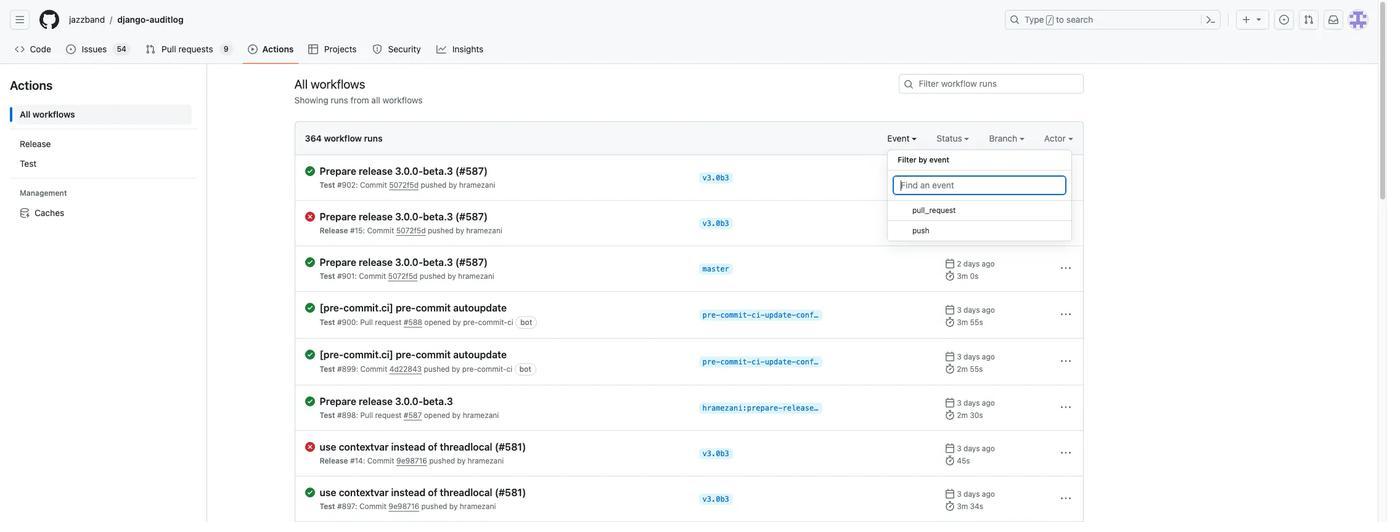 Task type: describe. For each thing, give the bounding box(es) containing it.
9
[[224, 44, 229, 54]]

config for 3m
[[796, 311, 823, 320]]

insights link
[[432, 40, 490, 59]]

master
[[703, 265, 729, 274]]

2 calendar image from the top
[[945, 213, 955, 223]]

1 3 days ago from the top
[[957, 306, 995, 315]]

3m 0s
[[957, 272, 979, 281]]

pre- up hramezani:prepare-
[[703, 358, 721, 367]]

autoupdate for commit-
[[453, 350, 507, 361]]

commit inside prepare release 3.0.0-beta.3 (#587) test #902: commit 5072f5d pushed             by hramezani
[[360, 181, 387, 190]]

hramezani inside use contextvar instead of threadlocal (#581) test #897: commit 9e98716 pushed             by hramezani
[[460, 503, 496, 512]]

threadlocal for use contextvar instead of threadlocal (#581) release #14: commit 9e98716 pushed             by hramezani
[[440, 442, 492, 453]]

of for use contextvar instead of threadlocal (#581) test #897: commit 9e98716 pushed             by hramezani
[[428, 488, 438, 499]]

command palette image
[[1206, 15, 1216, 25]]

bot for commit 4d22843 pushed             by pre-commit-ci
[[520, 365, 532, 374]]

use contextvar instead of threadlocal (#581) link for use contextvar instead of threadlocal (#581) release #14: commit 9e98716 pushed             by hramezani
[[320, 442, 689, 454]]

list containing all workflows
[[10, 100, 197, 228]]

0s
[[970, 272, 979, 281]]

pre- down master link
[[703, 311, 721, 320]]

0 vertical spatial workflows
[[311, 77, 365, 91]]

pull_request
[[913, 206, 956, 215]]

all workflows inside list
[[20, 109, 75, 120]]

0 vertical spatial runs
[[331, 95, 348, 105]]

2m for (#587)
[[957, 181, 968, 190]]

1 request from the top
[[375, 318, 402, 327]]

hramezani link for prepare release 3.0.0-beta.3 (#587) release #15: commit 5072f5d pushed             by hramezani
[[466, 226, 503, 236]]

graph image
[[437, 44, 447, 54]]

code image
[[15, 44, 25, 54]]

commit inside prepare release 3.0.0-beta.3 (#587) test #901: commit 5072f5d pushed             by hramezani
[[359, 272, 386, 281]]

4d22843 link
[[390, 365, 422, 374]]

django-auditlog link
[[112, 10, 188, 30]]

commit.ci] for commit
[[344, 350, 393, 361]]

prepare release 3.0.0-beta.3 (#587) link for prepare release 3.0.0-beta.3 (#587) test #901: commit 5072f5d pushed             by hramezani
[[320, 257, 689, 269]]

release-
[[783, 405, 819, 413]]

prepare release 3.0.0-beta.3 (#587) test #901: commit 5072f5d pushed             by hramezani
[[320, 257, 494, 281]]

actor
[[1045, 133, 1068, 144]]

calendar image for prepare release 3.0.0-beta.3
[[945, 398, 955, 408]]

test inside prepare release 3.0.0-beta.3 (#587) test #901: commit 5072f5d pushed             by hramezani
[[320, 272, 335, 281]]

test inside filter workflows element
[[20, 158, 37, 169]]

ago for 2m 18s
[[982, 168, 995, 178]]

show options image for prepare release 3.0.0-beta.3 (#587) test #901: commit 5072f5d pushed             by hramezani
[[1061, 264, 1071, 274]]

event
[[930, 155, 950, 165]]

pull_request link
[[888, 201, 1072, 221]]

use contextvar instead of threadlocal (#581) test #897: commit 9e98716 pushed             by hramezani
[[320, 488, 526, 512]]

notifications image
[[1329, 15, 1339, 25]]

show options image for prepare release 3.0.0-beta.3 (#587) test #902: commit 5072f5d pushed             by hramezani
[[1061, 173, 1071, 183]]

security
[[388, 44, 421, 54]]

v3.0b3 link for prepare release 3.0.0-beta.3 (#587) release #15: commit 5072f5d pushed             by hramezani
[[699, 218, 733, 229]]

2 days ago for prepare release 3.0.0-beta.3 (#587) test #901: commit 5072f5d pushed             by hramezani
[[957, 260, 995, 269]]

45s
[[957, 457, 970, 466]]

ago for 3m 55s
[[982, 306, 995, 315]]

1 horizontal spatial all workflows
[[294, 77, 365, 91]]

requests
[[179, 44, 213, 54]]

hramezani link for use contextvar instead of threadlocal (#581) test #897: commit 9e98716 pushed             by hramezani
[[460, 503, 496, 512]]

code link
[[10, 40, 56, 59]]

jazzband / django-auditlog
[[69, 14, 184, 25]]

1 horizontal spatial actions
[[262, 44, 294, 54]]

9e98716 for use contextvar instead of threadlocal (#581) release #14: commit 9e98716 pushed             by hramezani
[[397, 457, 427, 466]]

table image
[[309, 44, 318, 54]]

commit for pushed
[[416, 350, 451, 361]]

ago for 2m 30s
[[982, 399, 995, 408]]

days for 3m 34s
[[964, 490, 980, 500]]

release inside use contextvar instead of threadlocal (#581) release #14: commit 9e98716 pushed             by hramezani
[[320, 457, 348, 466]]

days for 2m 18s
[[964, 168, 980, 178]]

hramezani:prepare-release-3-beta3 link
[[699, 403, 850, 414]]

3.0.0- for prepare release 3.0.0-beta.3 (#587) release #15: commit 5072f5d pushed             by hramezani
[[395, 212, 423, 223]]

3m 55s
[[957, 318, 983, 327]]

/ for type
[[1048, 16, 1053, 25]]

1 vertical spatial actions
[[10, 78, 53, 93]]

push link
[[888, 221, 1072, 242]]

#899:
[[337, 365, 358, 374]]

prepare for prepare release 3.0.0-beta.3 (#587) release #15: commit 5072f5d pushed             by hramezani
[[320, 212, 356, 223]]

instead for use contextvar instead of threadlocal (#581) test #897: commit 9e98716 pushed             by hramezani
[[391, 488, 426, 499]]

pre-commit-ci link for pre-
[[463, 318, 513, 327]]

prepare release 3.0.0-beta.3 (#587) release #15: commit 5072f5d pushed             by hramezani
[[320, 212, 503, 236]]

2 2 days ago from the top
[[957, 214, 995, 223]]

54
[[117, 44, 126, 54]]

#587
[[404, 411, 422, 421]]

projects
[[324, 44, 357, 54]]

jazzband
[[69, 14, 105, 25]]

2 days ago for prepare release 3.0.0-beta.3 (#587) test #902: commit 5072f5d pushed             by hramezani
[[957, 168, 995, 178]]

use contextvar instead of threadlocal (#581) release #14: commit 9e98716 pushed             by hramezani
[[320, 442, 526, 466]]

caches link
[[15, 203, 192, 223]]

actor button
[[1045, 132, 1073, 145]]

days for 3m 0s
[[964, 260, 980, 269]]

364 workflow runs
[[305, 133, 383, 144]]

3 for prepare release 3.0.0-beta.3 test #898: pull request #587 opened             by hramezani
[[957, 399, 962, 408]]

v3.0b3 link for use contextvar instead of threadlocal (#581) test #897: commit 9e98716 pushed             by hramezani
[[699, 495, 733, 506]]

2 3 days ago from the top
[[957, 353, 995, 362]]

v3.0b3 for use contextvar instead of threadlocal (#581) release #14: commit 9e98716 pushed             by hramezani
[[703, 450, 729, 459]]

pre-commit-ci-update-config for 2m
[[703, 358, 823, 367]]

1 vertical spatial ci
[[507, 365, 513, 374]]

hramezani inside use contextvar instead of threadlocal (#581) release #14: commit 9e98716 pushed             by hramezani
[[468, 457, 504, 466]]

insights
[[453, 44, 484, 54]]

5072f5d link for prepare release 3.0.0-beta.3 (#587) release #15: commit 5072f5d pushed             by hramezani
[[396, 226, 426, 236]]

pull requests
[[162, 44, 213, 54]]

beta.3 for prepare release 3.0.0-beta.3 (#587) test #902: commit 5072f5d pushed             by hramezani
[[423, 166, 453, 177]]

release for prepare release 3.0.0-beta.3 (#587) test #902: commit 5072f5d pushed             by hramezani
[[359, 166, 393, 177]]

issues
[[82, 44, 107, 54]]

#897:
[[337, 503, 357, 512]]

30s
[[970, 411, 983, 421]]

auditlog
[[150, 14, 184, 25]]

filter workflows element
[[15, 134, 192, 174]]

django-
[[117, 14, 150, 25]]

test left #899:
[[320, 365, 335, 374]]

by inside use contextvar instead of threadlocal (#581) release #14: commit 9e98716 pushed             by hramezani
[[457, 457, 466, 466]]

test inside the prepare release 3.0.0-beta.3 test #898: pull request #587 opened             by hramezani
[[320, 411, 335, 421]]

prepare release 3.0.0-beta.3 link
[[320, 396, 689, 408]]

2 ago from the top
[[982, 214, 995, 223]]

test #899:
[[320, 365, 360, 374]]

release for prepare release 3.0.0-beta.3 (#587) release #15: commit 5072f5d pushed             by hramezani
[[359, 212, 393, 223]]

hramezani for prepare release 3.0.0-beta.3 test #898: pull request #587 opened             by hramezani
[[463, 411, 499, 421]]

release inside filter workflows element
[[20, 139, 51, 149]]

#902:
[[337, 181, 358, 190]]

git pull request image
[[146, 44, 155, 54]]

hramezani:prepare-release-3-beta3
[[703, 405, 850, 413]]

use for use contextvar instead of threadlocal (#581) test #897: commit 9e98716 pushed             by hramezani
[[320, 488, 336, 499]]

failed image
[[305, 443, 315, 453]]

run duration image for use contextvar instead of threadlocal (#581) release #14: commit 9e98716 pushed             by hramezani
[[945, 456, 955, 466]]

contextvar for use contextvar instead of threadlocal (#581) release #14: commit 9e98716 pushed             by hramezani
[[339, 442, 389, 453]]

pre- up #588 'link'
[[396, 303, 416, 314]]

of for use contextvar instead of threadlocal (#581) release #14: commit 9e98716 pushed             by hramezani
[[428, 442, 438, 453]]

1 vertical spatial runs
[[364, 133, 383, 144]]

run duration image for use contextvar instead of threadlocal (#581)
[[945, 502, 955, 512]]

calendar image for [pre-commit.ci] pre-commit autoupdate
[[945, 352, 955, 362]]

completed successfully image for use contextvar instead of threadlocal (#581)
[[305, 488, 315, 498]]

plus image
[[1242, 15, 1252, 25]]

to
[[1056, 14, 1064, 25]]

instead for use contextvar instead of threadlocal (#581) release #14: commit 9e98716 pushed             by hramezani
[[391, 442, 426, 453]]

security link
[[368, 40, 427, 59]]

prepare release 3.0.0-beta.3 (#587) link for prepare release 3.0.0-beta.3 (#587) test #902: commit 5072f5d pushed             by hramezani
[[320, 165, 689, 178]]

failed image
[[305, 212, 315, 222]]

pre- right #588 at the bottom left
[[463, 318, 478, 327]]

status button
[[937, 132, 970, 145]]

days for 3m 55s
[[964, 306, 980, 315]]

3m 34s
[[957, 503, 984, 512]]

commit 4d22843 pushed             by pre-commit-ci
[[360, 365, 513, 374]]

shield image
[[372, 44, 382, 54]]

workflow
[[324, 133, 362, 144]]

release link
[[15, 134, 192, 154]]

(#587) for prepare release 3.0.0-beta.3 (#587) test #902: commit 5072f5d pushed             by hramezani
[[456, 166, 488, 177]]

0 vertical spatial opened
[[424, 318, 451, 327]]

days for 2m 30s
[[964, 399, 980, 408]]

0 vertical spatial ci
[[507, 318, 513, 327]]

filter
[[898, 155, 917, 165]]

show options image for prepare release 3.0.0-beta.3
[[1061, 403, 1071, 413]]

run duration image for prepare release 3.0.0-beta.3 (#587) test #902: commit 5072f5d pushed             by hramezani
[[945, 180, 955, 190]]

update- for 2m 55s
[[765, 358, 796, 367]]

caches
[[35, 208, 64, 218]]

projects link
[[304, 40, 363, 59]]

hramezani link for prepare release 3.0.0-beta.3 test #898: pull request #587 opened             by hramezani
[[463, 411, 499, 421]]

5072f5d for prepare release 3.0.0-beta.3 (#587) test #902: commit 5072f5d pushed             by hramezani
[[389, 181, 419, 190]]

prepare for prepare release 3.0.0-beta.3 (#587) test #901: commit 5072f5d pushed             by hramezani
[[320, 257, 356, 268]]

days down 2m 18s
[[964, 214, 980, 223]]

4 show options image from the top
[[1061, 310, 1071, 320]]

364
[[305, 133, 322, 144]]

calendar image for use contextvar instead of threadlocal (#581) release #14: commit 9e98716 pushed             by hramezani
[[945, 444, 955, 454]]

3 for use contextvar instead of threadlocal (#581) test #897: commit 9e98716 pushed             by hramezani
[[957, 490, 962, 500]]

prepare release 3.0.0-beta.3 (#587) test #902: commit 5072f5d pushed             by hramezani
[[320, 166, 495, 190]]

[pre- for #900:
[[320, 303, 344, 314]]

from
[[351, 95, 369, 105]]

18s
[[970, 181, 982, 190]]

all
[[371, 95, 380, 105]]

issue opened image
[[1280, 15, 1289, 25]]

pre- up 4d22843 link
[[396, 350, 416, 361]]

completed successfully image for prepare release 3.0.0-beta.3 (#587)
[[305, 167, 315, 176]]

release for prepare release 3.0.0-beta.3 test #898: pull request #587 opened             by hramezani
[[359, 397, 393, 408]]

3-
[[819, 405, 827, 413]]

pushed inside prepare release 3.0.0-beta.3 (#587) test #901: commit 5072f5d pushed             by hramezani
[[420, 272, 446, 281]]

0 vertical spatial all
[[294, 77, 308, 91]]

pre- up prepare release 3.0.0-beta.3 link
[[462, 365, 477, 374]]

run duration image for [pre-commit.ci] pre-commit autoupdate
[[945, 364, 955, 374]]

event
[[888, 133, 912, 144]]

1 vertical spatial workflows
[[383, 95, 423, 105]]

#587 link
[[404, 411, 422, 421]]

management
[[20, 189, 67, 198]]



Task type: vqa. For each thing, say whether or not it's contained in the screenshot.
days corresponding to 2m 30s
yes



Task type: locate. For each thing, give the bounding box(es) containing it.
1 horizontal spatial runs
[[364, 133, 383, 144]]

2 commit.ci] from the top
[[344, 350, 393, 361]]

2 3m from the top
[[957, 318, 968, 327]]

ago down 30s at the right of the page
[[982, 445, 995, 454]]

9e98716 inside use contextvar instead of threadlocal (#581) test #897: commit 9e98716 pushed             by hramezani
[[389, 503, 419, 512]]

commit.ci] for pull
[[344, 303, 393, 314]]

Find an event text field
[[893, 176, 1067, 195]]

commit up "pull request #588 opened             by pre-commit-ci"
[[416, 303, 451, 314]]

1 vertical spatial autoupdate
[[453, 350, 507, 361]]

filter by event
[[898, 155, 950, 165]]

4 v3.0b3 link from the top
[[699, 495, 733, 506]]

2 completed successfully image from the top
[[305, 303, 315, 313]]

1 vertical spatial 55s
[[970, 365, 983, 374]]

0 vertical spatial 5072f5d link
[[389, 181, 419, 190]]

autoupdate up commit 4d22843 pushed             by pre-commit-ci
[[453, 350, 507, 361]]

3 days ago for prepare release 3.0.0-beta.3 test #898: pull request #587 opened             by hramezani
[[957, 399, 995, 408]]

2 run duration image from the top
[[945, 502, 955, 512]]

0 vertical spatial of
[[428, 442, 438, 453]]

3.0.0- for prepare release 3.0.0-beta.3 (#587) test #902: commit 5072f5d pushed             by hramezani
[[395, 166, 423, 177]]

search
[[1067, 14, 1093, 25]]

55s up 30s at the right of the page
[[970, 365, 983, 374]]

0 vertical spatial 9e98716 link
[[397, 457, 427, 466]]

1 2 days ago from the top
[[957, 168, 995, 178]]

9e98716 up use contextvar instead of threadlocal (#581) test #897: commit 9e98716 pushed             by hramezani
[[397, 457, 427, 466]]

3m for threadlocal
[[957, 503, 968, 512]]

type / to search
[[1025, 14, 1093, 25]]

2 use contextvar instead of threadlocal (#581) link from the top
[[320, 487, 689, 500]]

commit-
[[721, 311, 752, 320], [478, 318, 507, 327], [721, 358, 752, 367], [477, 365, 507, 374]]

0 vertical spatial contextvar
[[339, 442, 389, 453]]

1 threadlocal from the top
[[440, 442, 492, 453]]

pushed
[[421, 181, 447, 190], [428, 226, 454, 236], [420, 272, 446, 281], [424, 365, 450, 374], [429, 457, 455, 466], [421, 503, 447, 512]]

1 vertical spatial contextvar
[[339, 488, 389, 499]]

0 vertical spatial 3m
[[957, 272, 968, 281]]

1 vertical spatial [pre-commit.ci] pre-commit autoupdate
[[320, 350, 507, 361]]

threadlocal
[[440, 442, 492, 453], [440, 488, 492, 499]]

ago up 2m 55s
[[982, 353, 995, 362]]

ago for 3m 0s
[[982, 260, 995, 269]]

pushed inside prepare release 3.0.0-beta.3 (#587) test #902: commit 5072f5d pushed             by hramezani
[[421, 181, 447, 190]]

3
[[957, 306, 962, 315], [957, 353, 962, 362], [957, 399, 962, 408], [957, 445, 962, 454], [957, 490, 962, 500]]

(#587) inside prepare release 3.0.0-beta.3 (#587) test #902: commit 5072f5d pushed             by hramezani
[[456, 166, 488, 177]]

jazzband link
[[64, 10, 110, 30]]

pull request #588 opened             by pre-commit-ci
[[360, 318, 513, 327]]

4 3 days ago from the top
[[957, 445, 995, 454]]

[pre-commit.ci] pre-commit autoupdate
[[320, 303, 507, 314], [320, 350, 507, 361]]

master link
[[699, 264, 733, 275]]

of inside use contextvar instead of threadlocal (#581) test #897: commit 9e98716 pushed             by hramezani
[[428, 488, 438, 499]]

2 2m from the top
[[957, 365, 968, 374]]

34s
[[970, 503, 984, 512]]

beta.3 down prepare release 3.0.0-beta.3 (#587) release #15: commit 5072f5d pushed             by hramezani
[[423, 257, 453, 268]]

#588
[[404, 318, 422, 327]]

beta3
[[827, 405, 850, 413]]

1 2m from the top
[[957, 181, 968, 190]]

show options image for use contextvar instead of threadlocal (#581) release #14: commit 9e98716 pushed             by hramezani
[[1061, 449, 1071, 459]]

3 up "2m 30s" on the bottom right of the page
[[957, 399, 962, 408]]

ago up 34s on the right bottom
[[982, 490, 995, 500]]

commit right the #15:
[[367, 226, 394, 236]]

git pull request image
[[1304, 15, 1314, 25]]

1 vertical spatial 9e98716 link
[[389, 503, 419, 512]]

config
[[796, 311, 823, 320], [796, 358, 823, 367]]

show options image
[[1061, 173, 1071, 183], [1061, 218, 1071, 228], [1061, 264, 1071, 274], [1061, 310, 1071, 320], [1061, 357, 1071, 367], [1061, 449, 1071, 459]]

1 vertical spatial pull
[[360, 318, 373, 327]]

status
[[937, 133, 965, 144]]

3 up the 45s
[[957, 445, 962, 454]]

beta.3 inside prepare release 3.0.0-beta.3 (#587) release #15: commit 5072f5d pushed             by hramezani
[[423, 212, 453, 223]]

release inside prepare release 3.0.0-beta.3 (#587) test #901: commit 5072f5d pushed             by hramezani
[[359, 257, 393, 268]]

ago for 45s
[[982, 445, 995, 454]]

ago up 30s at the right of the page
[[982, 399, 995, 408]]

all
[[294, 77, 308, 91], [20, 109, 30, 120]]

contextvar inside use contextvar instead of threadlocal (#581) test #897: commit 9e98716 pushed             by hramezani
[[339, 488, 389, 499]]

of inside use contextvar instead of threadlocal (#581) release #14: commit 9e98716 pushed             by hramezani
[[428, 442, 438, 453]]

request left #587 link
[[375, 411, 402, 421]]

55s for 2m 55s
[[970, 365, 983, 374]]

1 run duration image from the top
[[945, 364, 955, 374]]

days up 2m 18s
[[964, 168, 980, 178]]

1 vertical spatial pre-commit-ci-update-config
[[703, 358, 823, 367]]

1 instead from the top
[[391, 442, 426, 453]]

all workflows link
[[15, 105, 192, 125]]

hramezani inside the prepare release 3.0.0-beta.3 test #898: pull request #587 opened             by hramezani
[[463, 411, 499, 421]]

ago for 2m 55s
[[982, 353, 995, 362]]

5072f5d for prepare release 3.0.0-beta.3 (#587) test #901: commit 5072f5d pushed             by hramezani
[[388, 272, 418, 281]]

2 55s from the top
[[970, 365, 983, 374]]

beta.3 for prepare release 3.0.0-beta.3 (#587) test #901: commit 5072f5d pushed             by hramezani
[[423, 257, 453, 268]]

ago for 3m 34s
[[982, 490, 995, 500]]

(#587) inside prepare release 3.0.0-beta.3 (#587) test #901: commit 5072f5d pushed             by hramezani
[[456, 257, 488, 268]]

menu
[[888, 145, 1073, 252]]

1 use contextvar instead of threadlocal (#581) link from the top
[[320, 442, 689, 454]]

[pre- for #899:
[[320, 350, 344, 361]]

2 ci- from the top
[[752, 358, 765, 367]]

2m 18s
[[957, 181, 982, 190]]

ago down find an event text field
[[982, 214, 995, 223]]

(#581) for use contextvar instead of threadlocal (#581) release #14: commit 9e98716 pushed             by hramezani
[[495, 442, 526, 453]]

5072f5d link for prepare release 3.0.0-beta.3 (#587) test #902: commit 5072f5d pushed             by hramezani
[[389, 181, 419, 190]]

0 vertical spatial 55s
[[970, 318, 983, 327]]

contextvar up the #14:
[[339, 442, 389, 453]]

1 v3.0b3 link from the top
[[699, 173, 733, 184]]

prepare release 3.0.0-beta.3 (#587) link for prepare release 3.0.0-beta.3 (#587) release #15: commit 5072f5d pushed             by hramezani
[[320, 211, 689, 223]]

type
[[1025, 14, 1044, 25]]

[pre- up test #900:
[[320, 303, 344, 314]]

2 days ago
[[957, 168, 995, 178], [957, 214, 995, 223], [957, 260, 995, 269]]

pushed inside use contextvar instead of threadlocal (#581) release #14: commit 9e98716 pushed             by hramezani
[[429, 457, 455, 466]]

ago up 3m 55s
[[982, 306, 995, 315]]

1 vertical spatial 9e98716
[[389, 503, 419, 512]]

3.0.0- up prepare release 3.0.0-beta.3 (#587) release #15: commit 5072f5d pushed             by hramezani
[[395, 166, 423, 177]]

commit right the #14:
[[367, 457, 394, 466]]

2 config from the top
[[796, 358, 823, 367]]

1 pre-commit-ci-update-config from the top
[[703, 311, 823, 320]]

/ for jazzband
[[110, 14, 112, 25]]

commit inside prepare release 3.0.0-beta.3 (#587) release #15: commit 5072f5d pushed             by hramezani
[[367, 226, 394, 236]]

3 release from the top
[[359, 257, 393, 268]]

workflows up release link
[[33, 109, 75, 120]]

0 horizontal spatial /
[[110, 14, 112, 25]]

release
[[20, 139, 51, 149], [320, 226, 348, 236], [320, 457, 348, 466]]

release inside prepare release 3.0.0-beta.3 (#587) release #15: commit 5072f5d pushed             by hramezani
[[320, 226, 348, 236]]

run duration image
[[945, 180, 955, 190], [945, 271, 955, 281], [945, 318, 955, 327], [945, 411, 955, 421], [945, 456, 955, 466]]

threadlocal down prepare release 3.0.0-beta.3 link
[[440, 442, 492, 453]]

beta.3 inside prepare release 3.0.0-beta.3 (#587) test #901: commit 5072f5d pushed             by hramezani
[[423, 257, 453, 268]]

by inside the prepare release 3.0.0-beta.3 test #898: pull request #587 opened             by hramezani
[[452, 411, 461, 421]]

play image
[[248, 44, 258, 54]]

2 vertical spatial workflows
[[33, 109, 75, 120]]

2 2 from the top
[[957, 214, 962, 223]]

3.0.0- for prepare release 3.0.0-beta.3 test #898: pull request #587 opened             by hramezani
[[395, 397, 423, 408]]

1 vertical spatial show options image
[[1061, 495, 1071, 504]]

2 (#587) from the top
[[456, 212, 488, 223]]

1 vertical spatial use
[[320, 488, 336, 499]]

3.0.0- up #587 link
[[395, 397, 423, 408]]

1 vertical spatial instead
[[391, 488, 426, 499]]

3 2 from the top
[[957, 260, 962, 269]]

beta.3 up prepare release 3.0.0-beta.3 (#587) release #15: commit 5072f5d pushed             by hramezani
[[423, 166, 453, 177]]

hramezani inside prepare release 3.0.0-beta.3 (#587) release #15: commit 5072f5d pushed             by hramezani
[[466, 226, 503, 236]]

pushed up use contextvar instead of threadlocal (#581) test #897: commit 9e98716 pushed             by hramezani
[[429, 457, 455, 466]]

5072f5d up #588 at the bottom left
[[388, 272, 418, 281]]

1 run duration image from the top
[[945, 180, 955, 190]]

0 vertical spatial commit
[[416, 303, 451, 314]]

search image
[[904, 80, 914, 89]]

hramezani for prepare release 3.0.0-beta.3 (#587) test #902: commit 5072f5d pushed             by hramezani
[[459, 181, 495, 190]]

0 vertical spatial completed successfully image
[[305, 167, 315, 176]]

commit
[[360, 181, 387, 190], [367, 226, 394, 236], [359, 272, 386, 281], [360, 365, 387, 374], [367, 457, 394, 466], [360, 503, 387, 512]]

list
[[64, 10, 998, 30], [10, 100, 197, 228]]

actions down the code link at the top left of the page
[[10, 78, 53, 93]]

0 horizontal spatial runs
[[331, 95, 348, 105]]

showing runs from all workflows
[[294, 95, 423, 105]]

instead inside use contextvar instead of threadlocal (#581) release #14: commit 9e98716 pushed             by hramezani
[[391, 442, 426, 453]]

hramezani
[[459, 181, 495, 190], [466, 226, 503, 236], [458, 272, 494, 281], [463, 411, 499, 421], [468, 457, 504, 466], [460, 503, 496, 512]]

2 show options image from the top
[[1061, 218, 1071, 228]]

4 beta.3 from the top
[[423, 397, 453, 408]]

run duration image for prepare release 3.0.0-beta.3 test #898: pull request #587 opened             by hramezani
[[945, 411, 955, 421]]

3m
[[957, 272, 968, 281], [957, 318, 968, 327], [957, 503, 968, 512]]

calendar image
[[945, 168, 955, 178], [945, 213, 955, 223], [945, 259, 955, 269], [945, 305, 955, 315], [945, 444, 955, 454], [945, 490, 955, 500]]

2 [pre-commit.ci] pre-commit autoupdate link from the top
[[320, 349, 689, 361]]

0 vertical spatial [pre-
[[320, 303, 344, 314]]

0 vertical spatial 9e98716
[[397, 457, 427, 466]]

workflows up showing runs from all workflows
[[311, 77, 365, 91]]

2 days ago up the 0s
[[957, 260, 995, 269]]

1 vertical spatial request
[[375, 411, 402, 421]]

pre-commit-ci link for commit-
[[462, 365, 513, 374]]

[pre-
[[320, 303, 344, 314], [320, 350, 344, 361]]

1 vertical spatial pre-commit-ci link
[[462, 365, 513, 374]]

prepare up #898:
[[320, 397, 356, 408]]

pull right git pull request image
[[162, 44, 176, 54]]

contextvar up the #897:
[[339, 488, 389, 499]]

#901:
[[337, 272, 357, 281]]

by
[[919, 155, 928, 165], [449, 181, 457, 190], [456, 226, 464, 236], [448, 272, 456, 281], [453, 318, 461, 327], [452, 365, 460, 374], [452, 411, 461, 421], [457, 457, 466, 466], [449, 503, 458, 512]]

2 3.0.0- from the top
[[395, 212, 423, 223]]

opened right #588 at the bottom left
[[424, 318, 451, 327]]

hramezani for prepare release 3.0.0-beta.3 (#587) test #901: commit 5072f5d pushed             by hramezani
[[458, 272, 494, 281]]

commit up commit 4d22843 pushed             by pre-commit-ci
[[416, 350, 451, 361]]

1 vertical spatial 2
[[957, 214, 962, 223]]

2
[[957, 168, 962, 178], [957, 214, 962, 223], [957, 260, 962, 269]]

[pre-commit.ci] pre-commit autoupdate link
[[320, 302, 689, 315], [320, 349, 689, 361]]

3 days ago up 34s on the right bottom
[[957, 490, 995, 500]]

opened inside the prepare release 3.0.0-beta.3 test #898: pull request #587 opened             by hramezani
[[424, 411, 450, 421]]

#898:
[[337, 411, 358, 421]]

2 vertical spatial 3m
[[957, 503, 968, 512]]

1 show options image from the top
[[1061, 403, 1071, 413]]

1 vertical spatial ci-
[[752, 358, 765, 367]]

run duration image left 3m 0s
[[945, 271, 955, 281]]

4 3 from the top
[[957, 445, 962, 454]]

prepare
[[320, 166, 356, 177], [320, 212, 356, 223], [320, 257, 356, 268], [320, 397, 356, 408]]

1 vertical spatial list
[[10, 100, 197, 228]]

2 of from the top
[[428, 488, 438, 499]]

prepare inside the prepare release 3.0.0-beta.3 test #898: pull request #587 opened             by hramezani
[[320, 397, 356, 408]]

5072f5d up prepare release 3.0.0-beta.3 (#587) test #901: commit 5072f5d pushed             by hramezani
[[396, 226, 426, 236]]

request inside the prepare release 3.0.0-beta.3 test #898: pull request #587 opened             by hramezani
[[375, 411, 402, 421]]

commit.ci] up #899:
[[344, 350, 393, 361]]

pushed right 4d22843
[[424, 365, 450, 374]]

3 up 3m 55s
[[957, 306, 962, 315]]

run duration image
[[945, 364, 955, 374], [945, 502, 955, 512]]

of down the prepare release 3.0.0-beta.3 test #898: pull request #587 opened             by hramezani
[[428, 442, 438, 453]]

2 show options image from the top
[[1061, 495, 1071, 504]]

2 v3.0b3 link from the top
[[699, 218, 733, 229]]

2 right pull_request
[[957, 214, 962, 223]]

0 vertical spatial all workflows
[[294, 77, 365, 91]]

7 ago from the top
[[982, 445, 995, 454]]

test left the #901:
[[320, 272, 335, 281]]

1 vertical spatial release
[[320, 226, 348, 236]]

0 vertical spatial show options image
[[1061, 403, 1071, 413]]

2 vertical spatial pull
[[360, 411, 373, 421]]

test left #898:
[[320, 411, 335, 421]]

1 vertical spatial 5072f5d
[[396, 226, 426, 236]]

5072f5d inside prepare release 3.0.0-beta.3 (#587) release #15: commit 5072f5d pushed             by hramezani
[[396, 226, 426, 236]]

run duration image left 2m 55s
[[945, 364, 955, 374]]

days up the 45s
[[964, 445, 980, 454]]

instead inside use contextvar instead of threadlocal (#581) test #897: commit 9e98716 pushed             by hramezani
[[391, 488, 426, 499]]

0 vertical spatial list
[[64, 10, 998, 30]]

run duration image left "2m 30s" on the bottom right of the page
[[945, 411, 955, 421]]

3 for use contextvar instead of threadlocal (#581) release #14: commit 9e98716 pushed             by hramezani
[[957, 445, 962, 454]]

3 prepare release 3.0.0-beta.3 (#587) link from the top
[[320, 257, 689, 269]]

pre-
[[396, 303, 416, 314], [703, 311, 721, 320], [463, 318, 478, 327], [396, 350, 416, 361], [703, 358, 721, 367], [462, 365, 477, 374]]

5072f5d link
[[389, 181, 419, 190], [396, 226, 426, 236], [388, 272, 418, 281]]

by inside prepare release 3.0.0-beta.3 (#587) test #902: commit 5072f5d pushed             by hramezani
[[449, 181, 457, 190]]

2 contextvar from the top
[[339, 488, 389, 499]]

push
[[913, 226, 930, 236]]

3 run duration image from the top
[[945, 318, 955, 327]]

5 run duration image from the top
[[945, 456, 955, 466]]

threadlocal inside use contextvar instead of threadlocal (#581) release #14: commit 9e98716 pushed             by hramezani
[[440, 442, 492, 453]]

all inside list
[[20, 109, 30, 120]]

1 vertical spatial completed successfully image
[[305, 350, 315, 360]]

4 3.0.0- from the top
[[395, 397, 423, 408]]

release inside prepare release 3.0.0-beta.3 (#587) test #902: commit 5072f5d pushed             by hramezani
[[359, 166, 393, 177]]

1 show options image from the top
[[1061, 173, 1071, 183]]

prepare up the #15:
[[320, 212, 356, 223]]

0 vertical spatial calendar image
[[945, 352, 955, 362]]

completed successfully image for [pre-commit.ci] pre-commit autoupdate
[[305, 350, 315, 360]]

3.0.0- for prepare release 3.0.0-beta.3 (#587) test #901: commit 5072f5d pushed             by hramezani
[[395, 257, 423, 268]]

2 pre-commit-ci-update-config link from the top
[[699, 357, 823, 368]]

actions link
[[243, 40, 299, 59]]

pull for pull request #588 opened             by pre-commit-ci
[[360, 318, 373, 327]]

[pre-commit.ci] pre-commit autoupdate up #588 at the bottom left
[[320, 303, 507, 314]]

1 use from the top
[[320, 442, 336, 453]]

2 run duration image from the top
[[945, 271, 955, 281]]

0 vertical spatial autoupdate
[[453, 303, 507, 314]]

4 ago from the top
[[982, 306, 995, 315]]

1 vertical spatial completed successfully image
[[305, 303, 315, 313]]

0 vertical spatial use contextvar instead of threadlocal (#581) link
[[320, 442, 689, 454]]

0 vertical spatial run duration image
[[945, 364, 955, 374]]

3m for (#587)
[[957, 272, 968, 281]]

workflows inside list
[[33, 109, 75, 120]]

9e98716 inside use contextvar instead of threadlocal (#581) release #14: commit 9e98716 pushed             by hramezani
[[397, 457, 427, 466]]

update- for 3m 55s
[[765, 311, 796, 320]]

9e98716 for use contextvar instead of threadlocal (#581) test #897: commit 9e98716 pushed             by hramezani
[[389, 503, 419, 512]]

3.0.0- down prepare release 3.0.0-beta.3 (#587) release #15: commit 5072f5d pushed             by hramezani
[[395, 257, 423, 268]]

(#581) inside use contextvar instead of threadlocal (#581) release #14: commit 9e98716 pushed             by hramezani
[[495, 442, 526, 453]]

2 horizontal spatial workflows
[[383, 95, 423, 105]]

0 vertical spatial 2
[[957, 168, 962, 178]]

run duration image left "3m 34s"
[[945, 502, 955, 512]]

1 (#587) from the top
[[456, 166, 488, 177]]

3.0.0- inside the prepare release 3.0.0-beta.3 test #898: pull request #587 opened             by hramezani
[[395, 397, 423, 408]]

4d22843
[[390, 365, 422, 374]]

of down use contextvar instead of threadlocal (#581) release #14: commit 9e98716 pushed             by hramezani
[[428, 488, 438, 499]]

0 vertical spatial config
[[796, 311, 823, 320]]

2 prepare release 3.0.0-beta.3 (#587) link from the top
[[320, 211, 689, 223]]

2 vertical spatial 5072f5d link
[[388, 272, 418, 281]]

3 2 days ago from the top
[[957, 260, 995, 269]]

1 vertical spatial 5072f5d link
[[396, 226, 426, 236]]

(#581)
[[495, 442, 526, 453], [495, 488, 526, 499]]

days for 45s
[[964, 445, 980, 454]]

days up 3m 55s
[[964, 306, 980, 315]]

2 3 from the top
[[957, 353, 962, 362]]

1 2 from the top
[[957, 168, 962, 178]]

2m left 18s
[[957, 181, 968, 190]]

1 vertical spatial run duration image
[[945, 502, 955, 512]]

3 days ago up 30s at the right of the page
[[957, 399, 995, 408]]

event button
[[888, 132, 917, 145]]

1 vertical spatial of
[[428, 488, 438, 499]]

pushed up prepare release 3.0.0-beta.3 (#587) test #901: commit 5072f5d pushed             by hramezani
[[428, 226, 454, 236]]

commit right #899:
[[360, 365, 387, 374]]

/ inside type / to search
[[1048, 16, 1053, 25]]

hramezani link
[[459, 181, 495, 190], [466, 226, 503, 236], [458, 272, 494, 281], [463, 411, 499, 421], [468, 457, 504, 466], [460, 503, 496, 512]]

1 vertical spatial pre-commit-ci-update-config link
[[699, 357, 823, 368]]

1 vertical spatial opened
[[424, 411, 450, 421]]

3m down 3m 0s
[[957, 318, 968, 327]]

1 (#581) from the top
[[495, 442, 526, 453]]

days up "2m 30s" on the bottom right of the page
[[964, 399, 980, 408]]

list containing jazzband
[[64, 10, 998, 30]]

test left #902:
[[320, 181, 335, 190]]

2 vertical spatial 2m
[[957, 411, 968, 421]]

6 show options image from the top
[[1061, 449, 1071, 459]]

3.0.0- down prepare release 3.0.0-beta.3 (#587) test #902: commit 5072f5d pushed             by hramezani
[[395, 212, 423, 223]]

0 vertical spatial bot
[[520, 318, 532, 327]]

0 vertical spatial [pre-commit.ci] pre-commit autoupdate
[[320, 303, 507, 314]]

hramezani link for prepare release 3.0.0-beta.3 (#587) test #902: commit 5072f5d pushed             by hramezani
[[459, 181, 495, 190]]

by inside "menu"
[[919, 155, 928, 165]]

pushed inside prepare release 3.0.0-beta.3 (#587) release #15: commit 5072f5d pushed             by hramezani
[[428, 226, 454, 236]]

2m
[[957, 181, 968, 190], [957, 365, 968, 374], [957, 411, 968, 421]]

3m left 34s on the right bottom
[[957, 503, 968, 512]]

hramezani:prepare-
[[703, 405, 783, 413]]

5072f5d for prepare release 3.0.0-beta.3 (#587) release #15: commit 5072f5d pushed             by hramezani
[[396, 226, 426, 236]]

v3.0b3 link for prepare release 3.0.0-beta.3 (#587) test #902: commit 5072f5d pushed             by hramezani
[[699, 173, 733, 184]]

issue opened image
[[66, 44, 76, 54]]

show options image
[[1061, 403, 1071, 413], [1061, 495, 1071, 504]]

1 beta.3 from the top
[[423, 166, 453, 177]]

1 vertical spatial use contextvar instead of threadlocal (#581) link
[[320, 487, 689, 500]]

1 vertical spatial config
[[796, 358, 823, 367]]

1 vertical spatial all
[[20, 109, 30, 120]]

2 vertical spatial prepare release 3.0.0-beta.3 (#587) link
[[320, 257, 689, 269]]

3 days ago for use contextvar instead of threadlocal (#581) test #897: commit 9e98716 pushed             by hramezani
[[957, 490, 995, 500]]

release
[[359, 166, 393, 177], [359, 212, 393, 223], [359, 257, 393, 268], [359, 397, 393, 408]]

1 vertical spatial 3m
[[957, 318, 968, 327]]

commit inside use contextvar instead of threadlocal (#581) test #897: commit 9e98716 pushed             by hramezani
[[360, 503, 387, 512]]

2 use from the top
[[320, 488, 336, 499]]

prepare release 3.0.0-beta.3 (#587) link
[[320, 165, 689, 178], [320, 211, 689, 223], [320, 257, 689, 269]]

1 prepare from the top
[[320, 166, 356, 177]]

hramezani for prepare release 3.0.0-beta.3 (#587) release #15: commit 5072f5d pushed             by hramezani
[[466, 226, 503, 236]]

1 prepare release 3.0.0-beta.3 (#587) link from the top
[[320, 165, 689, 178]]

test #900:
[[320, 318, 360, 327]]

[pre-commit.ci] pre-commit autoupdate up 4d22843 link
[[320, 350, 507, 361]]

3 up "3m 34s"
[[957, 490, 962, 500]]

5072f5d inside prepare release 3.0.0-beta.3 (#587) test #902: commit 5072f5d pushed             by hramezani
[[389, 181, 419, 190]]

2 release from the top
[[359, 212, 393, 223]]

runs right workflow
[[364, 133, 383, 144]]

(#587) for prepare release 3.0.0-beta.3 (#587) test #901: commit 5072f5d pushed             by hramezani
[[456, 257, 488, 268]]

0 horizontal spatial all workflows
[[20, 109, 75, 120]]

0 vertical spatial [pre-commit.ci] pre-commit autoupdate link
[[320, 302, 689, 315]]

0 vertical spatial completed successfully image
[[305, 258, 315, 268]]

v3.0b3 link
[[699, 173, 733, 184], [699, 218, 733, 229], [699, 449, 733, 460], [699, 495, 733, 506]]

run duration image left the 45s
[[945, 456, 955, 466]]

55s for 3m 55s
[[970, 318, 983, 327]]

1 horizontal spatial all
[[294, 77, 308, 91]]

3.0.0- inside prepare release 3.0.0-beta.3 (#587) release #15: commit 5072f5d pushed             by hramezani
[[395, 212, 423, 223]]

0 vertical spatial actions
[[262, 44, 294, 54]]

2 instead from the top
[[391, 488, 426, 499]]

2 vertical spatial 5072f5d
[[388, 272, 418, 281]]

prepare inside prepare release 3.0.0-beta.3 (#587) release #15: commit 5072f5d pushed             by hramezani
[[320, 212, 356, 223]]

2 up 2m 18s
[[957, 168, 962, 178]]

1 3m from the top
[[957, 272, 968, 281]]

days
[[964, 168, 980, 178], [964, 214, 980, 223], [964, 260, 980, 269], [964, 306, 980, 315], [964, 353, 980, 362], [964, 399, 980, 408], [964, 445, 980, 454], [964, 490, 980, 500]]

actions
[[262, 44, 294, 54], [10, 78, 53, 93]]

3 days ago for use contextvar instead of threadlocal (#581) release #14: commit 9e98716 pushed             by hramezani
[[957, 445, 995, 454]]

3 (#587) from the top
[[456, 257, 488, 268]]

autoupdate up "pull request #588 opened             by pre-commit-ci"
[[453, 303, 507, 314]]

2 request from the top
[[375, 411, 402, 421]]

3.0.0-
[[395, 166, 423, 177], [395, 212, 423, 223], [395, 257, 423, 268], [395, 397, 423, 408]]

2m 30s
[[957, 411, 983, 421]]

9e98716 down use contextvar instead of threadlocal (#581) release #14: commit 9e98716 pushed             by hramezani
[[389, 503, 419, 512]]

calendar image
[[945, 352, 955, 362], [945, 398, 955, 408]]

0 vertical spatial use
[[320, 442, 336, 453]]

1 completed successfully image from the top
[[305, 167, 315, 176]]

1 horizontal spatial workflows
[[311, 77, 365, 91]]

3 prepare from the top
[[320, 257, 356, 268]]

0 horizontal spatial actions
[[10, 78, 53, 93]]

1 config from the top
[[796, 311, 823, 320]]

by inside use contextvar instead of threadlocal (#581) test #897: commit 9e98716 pushed             by hramezani
[[449, 503, 458, 512]]

3 2m from the top
[[957, 411, 968, 421]]

pre-commit-ci-update-config link for 2m
[[699, 357, 823, 368]]

0 vertical spatial ci-
[[752, 311, 765, 320]]

2 days ago up 18s
[[957, 168, 995, 178]]

2 vertical spatial completed successfully image
[[305, 397, 315, 407]]

prepare release 3.0.0-beta.3 test #898: pull request #587 opened             by hramezani
[[320, 397, 499, 421]]

(#581) inside use contextvar instead of threadlocal (#581) test #897: commit 9e98716 pushed             by hramezani
[[495, 488, 526, 499]]

contextvar inside use contextvar instead of threadlocal (#581) release #14: commit 9e98716 pushed             by hramezani
[[339, 442, 389, 453]]

2 vertical spatial 2
[[957, 260, 962, 269]]

use inside use contextvar instead of threadlocal (#581) test #897: commit 9e98716 pushed             by hramezani
[[320, 488, 336, 499]]

triangle down image
[[1254, 14, 1264, 24]]

55s down the 0s
[[970, 318, 983, 327]]

0 vertical spatial (#581)
[[495, 442, 526, 453]]

0 vertical spatial request
[[375, 318, 402, 327]]

1 completed successfully image from the top
[[305, 258, 315, 268]]

3 beta.3 from the top
[[423, 257, 453, 268]]

1 vertical spatial update-
[[765, 358, 796, 367]]

release for prepare release 3.0.0-beta.3 (#587) test #901: commit 5072f5d pushed             by hramezani
[[359, 257, 393, 268]]

2 for prepare release 3.0.0-beta.3 (#587) test #901: commit 5072f5d pushed             by hramezani
[[957, 260, 962, 269]]

0 vertical spatial pre-commit-ci link
[[463, 318, 513, 327]]

(#581) for use contextvar instead of threadlocal (#581) test #897: commit 9e98716 pushed             by hramezani
[[495, 488, 526, 499]]

opened right #587 link
[[424, 411, 450, 421]]

2 completed successfully image from the top
[[305, 350, 315, 360]]

pre-commit-ci-update-config link for 3m
[[699, 310, 823, 321]]

2m 55s
[[957, 365, 983, 374]]

2 calendar image from the top
[[945, 398, 955, 408]]

4 prepare from the top
[[320, 397, 356, 408]]

prepare inside prepare release 3.0.0-beta.3 (#587) test #901: commit 5072f5d pushed             by hramezani
[[320, 257, 356, 268]]

[pre- up test #899:
[[320, 350, 344, 361]]

showing
[[294, 95, 328, 105]]

5 calendar image from the top
[[945, 444, 955, 454]]

9e98716 link down use contextvar instead of threadlocal (#581) release #14: commit 9e98716 pushed             by hramezani
[[389, 503, 419, 512]]

1 ago from the top
[[982, 168, 995, 178]]

[pre-commit.ci] pre-commit autoupdate link for commit-
[[320, 302, 689, 315]]

test inside prepare release 3.0.0-beta.3 (#587) test #902: commit 5072f5d pushed             by hramezani
[[320, 181, 335, 190]]

request left #588 at the bottom left
[[375, 318, 402, 327]]

release inside prepare release 3.0.0-beta.3 (#587) release #15: commit 5072f5d pushed             by hramezani
[[359, 212, 393, 223]]

threadlocal down use contextvar instead of threadlocal (#581) release #14: commit 9e98716 pushed             by hramezani
[[440, 488, 492, 499]]

0 vertical spatial pre-commit-ci-update-config
[[703, 311, 823, 320]]

1 3 from the top
[[957, 306, 962, 315]]

2 update- from the top
[[765, 358, 796, 367]]

0 vertical spatial threadlocal
[[440, 442, 492, 453]]

run duration image for prepare release 3.0.0-beta.3 (#587) test #901: commit 5072f5d pushed             by hramezani
[[945, 271, 955, 281]]

workflows right all
[[383, 95, 423, 105]]

beta.3 down prepare release 3.0.0-beta.3 (#587) test #902: commit 5072f5d pushed             by hramezani
[[423, 212, 453, 223]]

test up management
[[20, 158, 37, 169]]

1 vertical spatial calendar image
[[945, 398, 955, 408]]

9e98716 link for use contextvar instead of threadlocal (#581) test #897: commit 9e98716 pushed             by hramezani
[[389, 503, 419, 512]]

2 vertical spatial release
[[320, 457, 348, 466]]

pull for pull requests
[[162, 44, 176, 54]]

5072f5d link for prepare release 3.0.0-beta.3 (#587) test #901: commit 5072f5d pushed             by hramezani
[[388, 272, 418, 281]]

[pre-commit.ci] pre-commit autoupdate for pushed             by
[[320, 350, 507, 361]]

3 3 from the top
[[957, 399, 962, 408]]

3 days ago
[[957, 306, 995, 315], [957, 353, 995, 362], [957, 399, 995, 408], [957, 445, 995, 454], [957, 490, 995, 500]]

instead down #587 link
[[391, 442, 426, 453]]

3 completed successfully image from the top
[[305, 397, 315, 407]]

#15:
[[350, 226, 365, 236]]

hramezani link for prepare release 3.0.0-beta.3 (#587) test #901: commit 5072f5d pushed             by hramezani
[[458, 272, 494, 281]]

2m for test
[[957, 411, 968, 421]]

1 [pre-commit.ci] pre-commit autoupdate link from the top
[[320, 302, 689, 315]]

of
[[428, 442, 438, 453], [428, 488, 438, 499]]

config for 2m
[[796, 358, 823, 367]]

3 calendar image from the top
[[945, 259, 955, 269]]

hramezani inside prepare release 3.0.0-beta.3 (#587) test #901: commit 5072f5d pushed             by hramezani
[[458, 272, 494, 281]]

2 days ago down find an event text field
[[957, 214, 995, 223]]

2 [pre- from the top
[[320, 350, 344, 361]]

2 pre-commit-ci-update-config from the top
[[703, 358, 823, 367]]

0 vertical spatial release
[[20, 139, 51, 149]]

pushed up prepare release 3.0.0-beta.3 (#587) release #15: commit 5072f5d pushed             by hramezani
[[421, 181, 447, 190]]

completed successfully image for prepare release 3.0.0-beta.3
[[305, 397, 315, 407]]

9e98716 link up use contextvar instead of threadlocal (#581) test #897: commit 9e98716 pushed             by hramezani
[[397, 457, 427, 466]]

2 [pre-commit.ci] pre-commit autoupdate from the top
[[320, 350, 507, 361]]

0 vertical spatial prepare release 3.0.0-beta.3 (#587) link
[[320, 165, 689, 178]]

completed successfully image
[[305, 167, 315, 176], [305, 350, 315, 360], [305, 488, 315, 498]]

1 vertical spatial threadlocal
[[440, 488, 492, 499]]

show options image for prepare release 3.0.0-beta.3 (#587) release #15: commit 5072f5d pushed             by hramezani
[[1061, 218, 1071, 228]]

by inside prepare release 3.0.0-beta.3 (#587) release #15: commit 5072f5d pushed             by hramezani
[[456, 226, 464, 236]]

4 v3.0b3 from the top
[[703, 496, 729, 504]]

4 release from the top
[[359, 397, 393, 408]]

5072f5d link up prepare release 3.0.0-beta.3 (#587) release #15: commit 5072f5d pushed             by hramezani
[[389, 181, 419, 190]]

commit right the #897:
[[360, 503, 387, 512]]

hramezani inside prepare release 3.0.0-beta.3 (#587) test #902: commit 5072f5d pushed             by hramezani
[[459, 181, 495, 190]]

[pre-commit.ci] pre-commit autoupdate link for ci
[[320, 349, 689, 361]]

2 prepare from the top
[[320, 212, 356, 223]]

test inside use contextvar instead of threadlocal (#581) test #897: commit 9e98716 pushed             by hramezani
[[320, 503, 335, 512]]

ci-
[[752, 311, 765, 320], [752, 358, 765, 367]]

3 days ago up 3m 55s
[[957, 306, 995, 315]]

ci- for 3m 55s
[[752, 311, 765, 320]]

beta.3 inside the prepare release 3.0.0-beta.3 test #898: pull request #587 opened             by hramezani
[[423, 397, 453, 408]]

by inside prepare release 3.0.0-beta.3 (#587) test #901: commit 5072f5d pushed             by hramezani
[[448, 272, 456, 281]]

beta.3 inside prepare release 3.0.0-beta.3 (#587) test #902: commit 5072f5d pushed             by hramezani
[[423, 166, 453, 177]]

#14:
[[350, 457, 365, 466]]

1 vertical spatial [pre-
[[320, 350, 344, 361]]

5 show options image from the top
[[1061, 357, 1071, 367]]

0 vertical spatial 2 days ago
[[957, 168, 995, 178]]

3 v3.0b3 from the top
[[703, 450, 729, 459]]

pre-commit-ci-update-config for 3m
[[703, 311, 823, 320]]

request
[[375, 318, 402, 327], [375, 411, 402, 421]]

calendar image for prepare release 3.0.0-beta.3 (#587) test #901: commit 5072f5d pushed             by hramezani
[[945, 259, 955, 269]]

3.0.0- inside prepare release 3.0.0-beta.3 (#587) test #901: commit 5072f5d pushed             by hramezani
[[395, 257, 423, 268]]

beta.3 down commit 4d22843 pushed             by pre-commit-ci
[[423, 397, 453, 408]]

5072f5d link up #588 at the bottom left
[[388, 272, 418, 281]]

test link
[[15, 154, 192, 174]]

1 vertical spatial [pre-commit.ci] pre-commit autoupdate link
[[320, 349, 689, 361]]

None search field
[[899, 74, 1084, 94]]

0 vertical spatial 2m
[[957, 181, 968, 190]]

2 for prepare release 3.0.0-beta.3 (#587) test #902: commit 5072f5d pushed             by hramezani
[[957, 168, 962, 178]]

0 vertical spatial instead
[[391, 442, 426, 453]]

5 3 from the top
[[957, 490, 962, 500]]

1 55s from the top
[[970, 318, 983, 327]]

3 ago from the top
[[982, 260, 995, 269]]

3.0.0- inside prepare release 3.0.0-beta.3 (#587) test #902: commit 5072f5d pushed             by hramezani
[[395, 166, 423, 177]]

test left #900:
[[320, 318, 335, 327]]

beta.3 for prepare release 3.0.0-beta.3 (#587) release #15: commit 5072f5d pushed             by hramezani
[[423, 212, 453, 223]]

1 vertical spatial commit
[[416, 350, 451, 361]]

2 threadlocal from the top
[[440, 488, 492, 499]]

5072f5d up prepare release 3.0.0-beta.3 (#587) release #15: commit 5072f5d pushed             by hramezani
[[389, 181, 419, 190]]

pushed down use contextvar instead of threadlocal (#581) release #14: commit 9e98716 pushed             by hramezani
[[421, 503, 447, 512]]

1 vertical spatial prepare release 3.0.0-beta.3 (#587) link
[[320, 211, 689, 223]]

5 3 days ago from the top
[[957, 490, 995, 500]]

5 ago from the top
[[982, 353, 995, 362]]

run duration image left 3m 55s
[[945, 318, 955, 327]]

prepare for prepare release 3.0.0-beta.3 (#587) test #902: commit 5072f5d pushed             by hramezani
[[320, 166, 356, 177]]

6 calendar image from the top
[[945, 490, 955, 500]]

calendar image for prepare release 3.0.0-beta.3 (#587) test #902: commit 5072f5d pushed             by hramezani
[[945, 168, 955, 178]]

(#587) inside prepare release 3.0.0-beta.3 (#587) release #15: commit 5072f5d pushed             by hramezani
[[456, 212, 488, 223]]

8 ago from the top
[[982, 490, 995, 500]]

v3.0b3
[[703, 174, 729, 183], [703, 220, 729, 228], [703, 450, 729, 459], [703, 496, 729, 504]]

prepare inside prepare release 3.0.0-beta.3 (#587) test #902: commit 5072f5d pushed             by hramezani
[[320, 166, 356, 177]]

beta.3 for prepare release 3.0.0-beta.3 test #898: pull request #587 opened             by hramezani
[[423, 397, 453, 408]]

hramezani link for use contextvar instead of threadlocal (#581) release #14: commit 9e98716 pushed             by hramezani
[[468, 457, 504, 466]]

all workflows
[[294, 77, 365, 91], [20, 109, 75, 120]]

show options image for use contextvar instead of threadlocal (#581)
[[1061, 495, 1071, 504]]

2 vertical spatial completed successfully image
[[305, 488, 315, 498]]

2 vertical spatial (#587)
[[456, 257, 488, 268]]

release inside the prepare release 3.0.0-beta.3 test #898: pull request #587 opened             by hramezani
[[359, 397, 393, 408]]

#900:
[[337, 318, 358, 327]]

1 pre-commit-ci-update-config link from the top
[[699, 310, 823, 321]]

5072f5d inside prepare release 3.0.0-beta.3 (#587) test #901: commit 5072f5d pushed             by hramezani
[[388, 272, 418, 281]]

homepage image
[[39, 10, 59, 30]]

#588 link
[[404, 318, 422, 327]]

(#587)
[[456, 166, 488, 177], [456, 212, 488, 223], [456, 257, 488, 268]]

days for 2m 55s
[[964, 353, 980, 362]]

prepare for prepare release 3.0.0-beta.3 test #898: pull request #587 opened             by hramezani
[[320, 397, 356, 408]]

threadlocal inside use contextvar instead of threadlocal (#581) test #897: commit 9e98716 pushed             by hramezani
[[440, 488, 492, 499]]

/ inside jazzband / django-auditlog
[[110, 14, 112, 25]]

code
[[30, 44, 51, 54]]

pre-commit-ci-update-config
[[703, 311, 823, 320], [703, 358, 823, 367]]

contextvar for use contextvar instead of threadlocal (#581) test #897: commit 9e98716 pushed             by hramezani
[[339, 488, 389, 499]]

pull inside the prepare release 3.0.0-beta.3 test #898: pull request #587 opened             by hramezani
[[360, 411, 373, 421]]

menu containing filter by event
[[888, 145, 1073, 252]]

pushed inside use contextvar instead of threadlocal (#581) test #897: commit 9e98716 pushed             by hramezani
[[421, 503, 447, 512]]

completed successfully image
[[305, 258, 315, 268], [305, 303, 315, 313], [305, 397, 315, 407]]

1 vertical spatial all workflows
[[20, 109, 75, 120]]

use inside use contextvar instead of threadlocal (#581) release #14: commit 9e98716 pushed             by hramezani
[[320, 442, 336, 453]]

branch
[[989, 133, 1020, 144]]

commit inside use contextvar instead of threadlocal (#581) release #14: commit 9e98716 pushed             by hramezani
[[367, 457, 394, 466]]

prepare up #902:
[[320, 166, 356, 177]]

release left the #15:
[[320, 226, 348, 236]]

4 calendar image from the top
[[945, 305, 955, 315]]

2 up 3m 0s
[[957, 260, 962, 269]]



